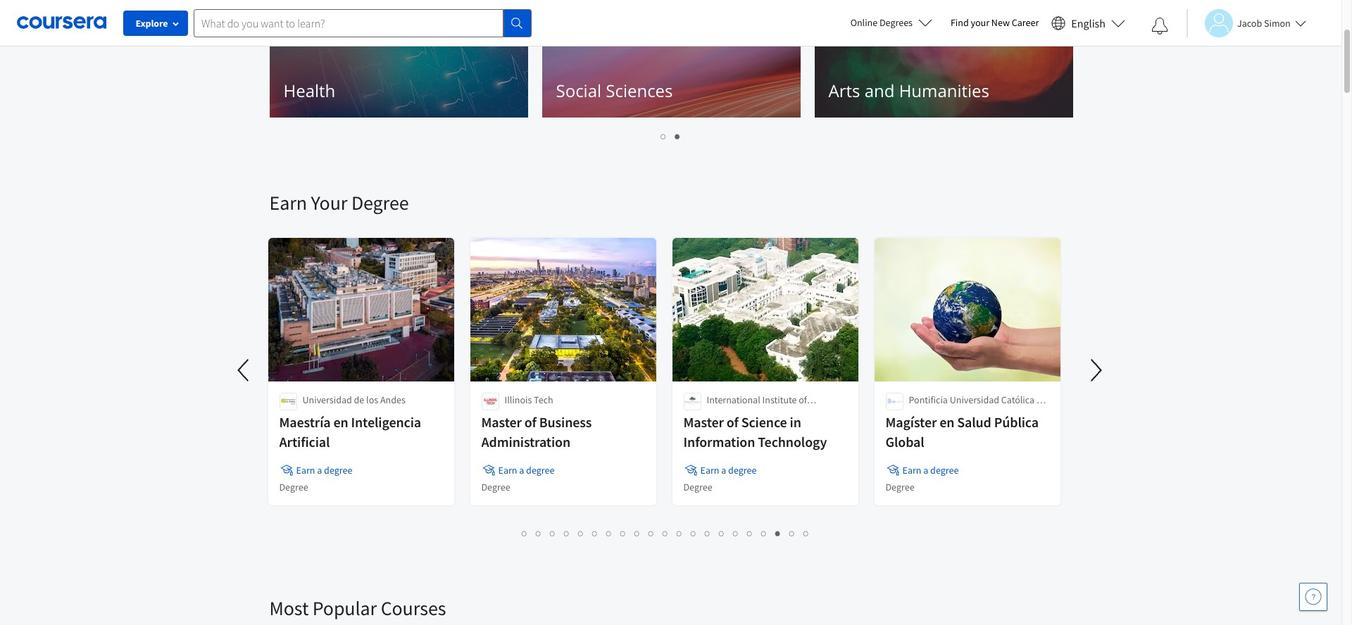 Task type: locate. For each thing, give the bounding box(es) containing it.
1 a from the left
[[317, 464, 322, 477]]

5
[[578, 527, 584, 540]]

None search field
[[194, 9, 532, 37]]

2 button
[[671, 128, 685, 144], [532, 525, 546, 542]]

earn your degree
[[269, 190, 409, 215]]

degree down magíster en salud pública global
[[930, 464, 959, 477]]

1 button left 3 button
[[518, 525, 532, 542]]

earn a degree
[[296, 464, 352, 477], [498, 464, 554, 477], [700, 464, 757, 477], [902, 464, 959, 477]]

2 master from the left
[[683, 413, 724, 431]]

1 down sciences
[[661, 130, 667, 143]]

0 horizontal spatial universidad
[[302, 394, 352, 406]]

en inside magíster en salud pública global
[[940, 413, 954, 431]]

jacob
[[1237, 17, 1262, 29]]

chile
[[909, 408, 930, 420]]

1 degree from the left
[[324, 464, 352, 477]]

earn a degree for business
[[498, 464, 554, 477]]

degree for business
[[526, 464, 554, 477]]

a down artificial
[[317, 464, 322, 477]]

earn down global
[[902, 464, 921, 477]]

1 de from the left
[[354, 394, 364, 406]]

english button
[[1046, 0, 1131, 46]]

administration
[[481, 433, 571, 451]]

pontificia
[[909, 394, 948, 406]]

earn a degree for salud
[[902, 464, 959, 477]]

11 button
[[658, 525, 674, 542]]

in
[[790, 413, 801, 431]]

earn a degree down global
[[902, 464, 959, 477]]

help center image
[[1305, 589, 1322, 606]]

1 horizontal spatial 2 button
[[671, 128, 685, 144]]

en inside maestría en inteligencia artificial
[[333, 413, 348, 431]]

1 vertical spatial 2
[[536, 527, 542, 540]]

degree right your
[[351, 190, 409, 215]]

12
[[677, 527, 688, 540]]

1 vertical spatial list
[[269, 525, 1062, 542]]

en for magíster
[[940, 413, 954, 431]]

3 degree from the left
[[728, 464, 757, 477]]

2 degree from the left
[[526, 464, 554, 477]]

en left salud
[[940, 413, 954, 431]]

2 universidad from the left
[[950, 394, 999, 406]]

1 horizontal spatial master
[[683, 413, 724, 431]]

1 left 3 button
[[522, 527, 527, 540]]

degree for magíster en salud pública global
[[886, 481, 915, 494]]

courses
[[381, 596, 446, 621]]

0 vertical spatial 2 button
[[671, 128, 685, 144]]

13 button
[[687, 525, 702, 542]]

degree down artificial
[[279, 481, 308, 494]]

list
[[269, 128, 1072, 144], [269, 525, 1062, 542]]

1 master from the left
[[481, 413, 522, 431]]

degree down maestría en inteligencia artificial
[[324, 464, 352, 477]]

1 horizontal spatial universidad
[[950, 394, 999, 406]]

earn a degree down information
[[700, 464, 757, 477]]

degree down information
[[728, 464, 757, 477]]

of up information
[[727, 413, 739, 431]]

degree for master of science in information technology
[[683, 481, 712, 494]]

earn for master of business administration
[[498, 464, 517, 477]]

degree down global
[[886, 481, 915, 494]]

list inside earn your degree carousel element
[[269, 525, 1062, 542]]

2 button down sciences
[[671, 128, 685, 144]]

information
[[683, 433, 755, 451]]

0 horizontal spatial de
[[354, 394, 364, 406]]

0 horizontal spatial 2
[[536, 527, 542, 540]]

universidad
[[302, 394, 352, 406], [950, 394, 999, 406]]

2 button inside earn your degree carousel element
[[532, 525, 546, 542]]

2 de from the left
[[1037, 394, 1047, 406]]

17 button
[[743, 525, 758, 542]]

3 button
[[546, 525, 560, 542]]

universidad up salud
[[950, 394, 999, 406]]

0 horizontal spatial 1 button
[[518, 525, 532, 542]]

earn a degree down artificial
[[296, 464, 352, 477]]

social sciences link
[[542, 5, 800, 118]]

of inside master of science in information technology
[[727, 413, 739, 431]]

0 vertical spatial list
[[269, 128, 1072, 144]]

4 degree from the left
[[930, 464, 959, 477]]

earn a degree down administration
[[498, 464, 554, 477]]

universidad de los andes image
[[279, 393, 297, 411]]

technology
[[758, 433, 827, 451]]

0 horizontal spatial 2 button
[[532, 525, 546, 542]]

2 inside earn your degree carousel element
[[536, 527, 542, 540]]

7
[[606, 527, 612, 540]]

1 inside earn your degree carousel element
[[522, 527, 527, 540]]

a down information
[[721, 464, 726, 477]]

arts and humanities
[[829, 79, 989, 102]]

earn
[[269, 190, 307, 215], [296, 464, 315, 477], [498, 464, 517, 477], [700, 464, 719, 477], [902, 464, 921, 477]]

8
[[620, 527, 626, 540]]

maestría
[[279, 413, 331, 431]]

degree
[[324, 464, 352, 477], [526, 464, 554, 477], [728, 464, 757, 477], [930, 464, 959, 477]]

degree
[[351, 190, 409, 215], [279, 481, 308, 494], [481, 481, 510, 494], [683, 481, 712, 494], [886, 481, 915, 494]]

los
[[366, 394, 378, 406]]

6
[[592, 527, 598, 540]]

pontificia universidad católica de chile image
[[886, 393, 903, 411]]

1 vertical spatial 2 button
[[532, 525, 546, 542]]

master down illinois tech icon at the left
[[481, 413, 522, 431]]

4 earn a degree from the left
[[902, 464, 959, 477]]

0 horizontal spatial master
[[481, 413, 522, 431]]

2 earn a degree from the left
[[498, 464, 554, 477]]

3 a from the left
[[721, 464, 726, 477]]

4 a from the left
[[923, 464, 928, 477]]

12 button
[[673, 525, 688, 542]]

1 vertical spatial 1
[[522, 527, 527, 540]]

earn down administration
[[498, 464, 517, 477]]

10 button
[[644, 525, 660, 542]]

simon
[[1264, 17, 1291, 29]]

0 horizontal spatial 1
[[522, 527, 527, 540]]

pública
[[994, 413, 1039, 431]]

master inside master of business administration
[[481, 413, 522, 431]]

2 of from the left
[[727, 413, 739, 431]]

2 button left 3
[[532, 525, 546, 542]]

earn down artificial
[[296, 464, 315, 477]]

1 earn a degree from the left
[[296, 464, 352, 477]]

1 horizontal spatial en
[[940, 413, 954, 431]]

universidad de los andes
[[302, 394, 405, 406]]

online
[[850, 16, 878, 29]]

master for master of business administration
[[481, 413, 522, 431]]

16
[[733, 527, 744, 540]]

2 a from the left
[[519, 464, 524, 477]]

en down universidad de los andes
[[333, 413, 348, 431]]

of inside master of business administration
[[524, 413, 536, 431]]

master for master of science in information technology
[[683, 413, 724, 431]]

1 vertical spatial previous slide image
[[227, 354, 261, 387]]

19
[[775, 527, 787, 540]]

your
[[971, 16, 990, 29]]

master down international institute of information technology, hyderabad icon on the bottom right of the page
[[683, 413, 724, 431]]

18
[[761, 527, 773, 540]]

arts and humanities image
[[814, 5, 1073, 118]]

degree down administration
[[481, 481, 510, 494]]

a down global
[[923, 464, 928, 477]]

en for maestría
[[333, 413, 348, 431]]

9
[[635, 527, 640, 540]]

1 horizontal spatial 1 button
[[657, 128, 671, 144]]

1 of from the left
[[524, 413, 536, 431]]

universidad inside pontificia universidad católica de chile
[[950, 394, 999, 406]]

international institute of information technology, hyderabad image
[[683, 393, 701, 411]]

de right católica
[[1037, 394, 1047, 406]]

2 en from the left
[[940, 413, 954, 431]]

a for master of science in information technology
[[721, 464, 726, 477]]

de left los
[[354, 394, 364, 406]]

de inside pontificia universidad católica de chile
[[1037, 394, 1047, 406]]

1 horizontal spatial de
[[1037, 394, 1047, 406]]

master inside master of science in information technology
[[683, 413, 724, 431]]

de
[[354, 394, 364, 406], [1037, 394, 1047, 406]]

and
[[865, 79, 895, 102]]

10 11 12 13 14 15 16 17 18 19 20 21
[[649, 527, 815, 540]]

earn left your
[[269, 190, 307, 215]]

1 en from the left
[[333, 413, 348, 431]]

of
[[524, 413, 536, 431], [727, 413, 739, 431]]

1 horizontal spatial of
[[727, 413, 739, 431]]

social sciences image
[[542, 5, 800, 118]]

a down administration
[[519, 464, 524, 477]]

universidad up maestría
[[302, 394, 352, 406]]

1 horizontal spatial 1
[[661, 130, 667, 143]]

health image
[[269, 5, 528, 118]]

degree up the '13'
[[683, 481, 712, 494]]

explore button
[[123, 11, 188, 36]]

artificial
[[279, 433, 330, 451]]

1 horizontal spatial 2
[[675, 130, 681, 143]]

earn your degree carousel element
[[227, 148, 1113, 554]]

0 vertical spatial 1 button
[[657, 128, 671, 144]]

2
[[675, 130, 681, 143], [536, 527, 542, 540]]

católica
[[1001, 394, 1035, 406]]

degree down administration
[[526, 464, 554, 477]]

jacob simon
[[1237, 17, 1291, 29]]

previous slide image
[[237, 0, 271, 11], [227, 354, 261, 387]]

of up administration
[[524, 413, 536, 431]]

0 horizontal spatial en
[[333, 413, 348, 431]]

2 list from the top
[[269, 525, 1062, 542]]

earn down information
[[700, 464, 719, 477]]

3 earn a degree from the left
[[700, 464, 757, 477]]

degree for inteligencia
[[324, 464, 352, 477]]

4 button
[[560, 525, 574, 542]]

degrees
[[880, 16, 913, 29]]

2 button for bottommost 1 button
[[532, 525, 546, 542]]

1
[[661, 130, 667, 143], [522, 527, 527, 540]]

master
[[481, 413, 522, 431], [683, 413, 724, 431]]

global
[[886, 433, 924, 451]]

0 horizontal spatial of
[[524, 413, 536, 431]]

1 button down sciences
[[657, 128, 671, 144]]



Task type: vqa. For each thing, say whether or not it's contained in the screenshot.
los
yes



Task type: describe. For each thing, give the bounding box(es) containing it.
20
[[789, 527, 801, 540]]

degree for science
[[728, 464, 757, 477]]

14 button
[[701, 525, 716, 542]]

most
[[269, 596, 309, 621]]

7 button
[[602, 525, 616, 542]]

earn a degree for inteligencia
[[296, 464, 352, 477]]

15
[[719, 527, 730, 540]]

5 button
[[574, 525, 588, 542]]

coursera image
[[17, 11, 106, 34]]

earn for master of science in information technology
[[700, 464, 719, 477]]

illinois tech
[[505, 394, 553, 406]]

find
[[951, 16, 969, 29]]

0 vertical spatial 2
[[675, 130, 681, 143]]

master of business administration
[[481, 413, 592, 451]]

a for maestría en inteligencia artificial
[[317, 464, 322, 477]]

next slide image
[[1079, 354, 1113, 387]]

science
[[741, 413, 787, 431]]

magíster en salud pública global
[[886, 413, 1039, 451]]

0 vertical spatial previous slide image
[[237, 0, 271, 11]]

humanities
[[899, 79, 989, 102]]

earn for magíster en salud pública global
[[902, 464, 921, 477]]

14
[[705, 527, 716, 540]]

8 button
[[616, 525, 630, 542]]

illinois
[[505, 394, 532, 406]]

degree for salud
[[930, 464, 959, 477]]

15 button
[[715, 525, 730, 542]]

16 button
[[729, 525, 744, 542]]

1 list from the top
[[269, 128, 1072, 144]]

health link
[[269, 5, 528, 118]]

inteligencia
[[351, 413, 421, 431]]

salud
[[957, 413, 991, 431]]

explore
[[136, 17, 168, 30]]

4
[[564, 527, 570, 540]]

andes
[[380, 394, 405, 406]]

degree for maestría en inteligencia artificial
[[279, 481, 308, 494]]

19 button
[[771, 525, 787, 542]]

10
[[649, 527, 660, 540]]

degree for master of business administration
[[481, 481, 510, 494]]

1 universidad from the left
[[302, 394, 352, 406]]

find your new career
[[951, 16, 1039, 29]]

13
[[691, 527, 702, 540]]

show notifications image
[[1151, 18, 1168, 35]]

online degrees button
[[839, 7, 944, 38]]

earn for maestría en inteligencia artificial
[[296, 464, 315, 477]]

sciences
[[606, 79, 673, 102]]

3
[[550, 527, 556, 540]]

6 button
[[588, 525, 602, 542]]

arts
[[829, 79, 860, 102]]

jacob simon button
[[1187, 9, 1306, 37]]

career
[[1012, 16, 1039, 29]]

9 button
[[630, 525, 644, 542]]

new
[[991, 16, 1010, 29]]

pontificia universidad católica de chile
[[909, 394, 1047, 420]]

arts and humanities link
[[814, 5, 1073, 118]]

0 vertical spatial 1
[[661, 130, 667, 143]]

21
[[804, 527, 815, 540]]

11
[[663, 527, 674, 540]]

18 button
[[757, 525, 773, 542]]

popular
[[313, 596, 377, 621]]

most popular courses
[[269, 596, 446, 621]]

21 button
[[799, 525, 815, 542]]

english
[[1071, 16, 1106, 30]]

health
[[283, 79, 335, 102]]

find your new career link
[[944, 14, 1046, 32]]

maestría en inteligencia artificial
[[279, 413, 421, 451]]

1 vertical spatial 1 button
[[518, 525, 532, 542]]

social
[[556, 79, 601, 102]]

business
[[539, 413, 592, 431]]

17
[[747, 527, 758, 540]]

a for master of business administration
[[519, 464, 524, 477]]

tech
[[534, 394, 553, 406]]

earn a degree for science
[[700, 464, 757, 477]]

online degrees
[[850, 16, 913, 29]]

magíster
[[886, 413, 937, 431]]

master of science in information technology
[[683, 413, 827, 451]]

What do you want to learn? text field
[[194, 9, 504, 37]]

illinois tech image
[[481, 393, 499, 411]]

of for science
[[727, 413, 739, 431]]

a for magíster en salud pública global
[[923, 464, 928, 477]]

2 button for rightmost 1 button
[[671, 128, 685, 144]]

20 button
[[785, 525, 801, 542]]

social sciences
[[556, 79, 673, 102]]

of for business
[[524, 413, 536, 431]]

your
[[311, 190, 347, 215]]



